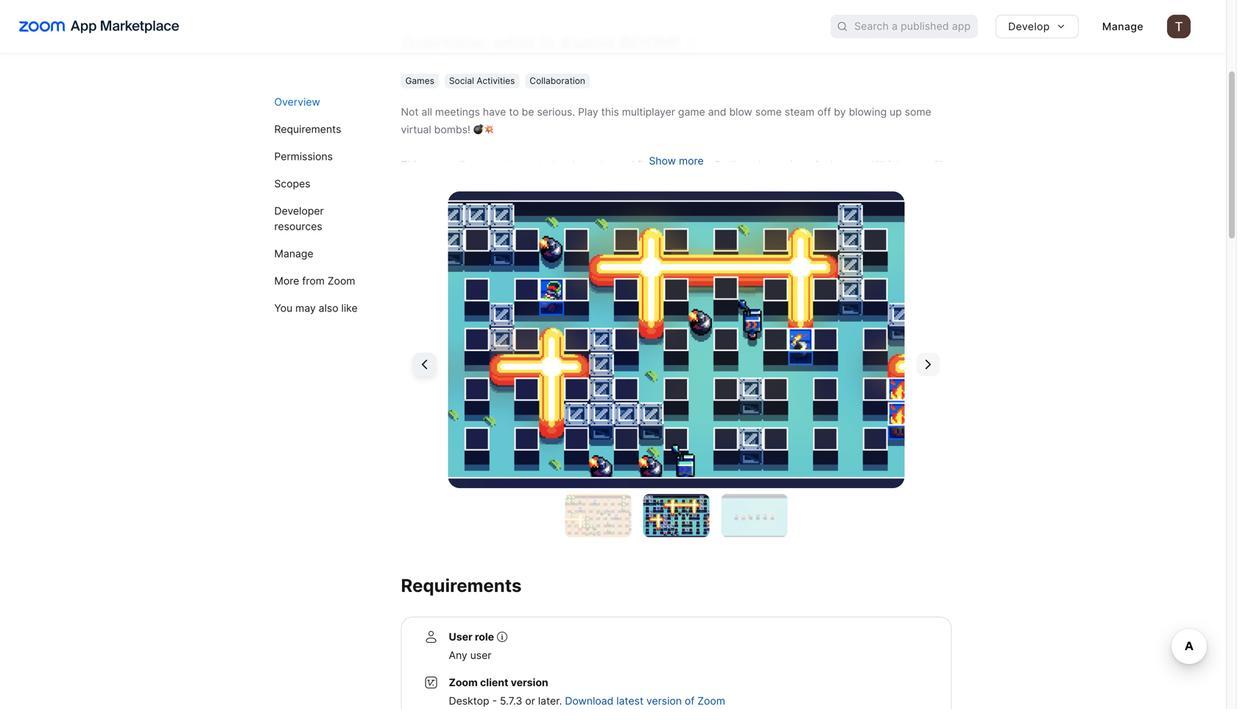 Task type: vqa. For each thing, say whether or not it's contained in the screenshot.
The Current User Is Barb Dwyer element
no



Task type: describe. For each thing, give the bounding box(es) containing it.
character
[[567, 159, 613, 171]]

what
[[493, 32, 536, 53]]

developer
[[274, 205, 324, 217]]

collaboration
[[530, 76, 586, 86]]

desktop
[[449, 695, 490, 708]]

or
[[525, 695, 535, 708]]

permissions link
[[274, 143, 375, 170]]

user
[[471, 649, 492, 662]]

is
[[540, 32, 555, 53]]

blowing
[[849, 106, 887, 118]]

overview link
[[274, 88, 375, 116]]

others
[[437, 176, 468, 189]]

-
[[493, 695, 497, 708]]

1 horizontal spatial requirements
[[401, 575, 522, 597]]

you may also like link
[[274, 295, 375, 322]]

room.
[[842, 159, 870, 171]]

grab
[[492, 176, 514, 189]]

2 some from the left
[[905, 106, 932, 118]]

developer resources link
[[274, 197, 375, 240]]

more from zoom
[[274, 275, 355, 287]]

bombs!
[[434, 123, 471, 136]]

virtual
[[401, 123, 432, 136]]

games
[[406, 76, 435, 86]]

permissions
[[274, 150, 333, 163]]

multiplayer
[[622, 106, 676, 118]]

in
[[791, 159, 799, 171]]

and inside not all meetings have to be serious. play this multiplayer game and blow some steam off by blowing up some virtual bombs! 💣💥
[[708, 106, 727, 118]]

also
[[319, 302, 339, 315]]

outlive
[[401, 176, 434, 189]]

aaand
[[559, 32, 615, 53]]

all
[[422, 106, 432, 118]]

1 a from the left
[[558, 159, 564, 171]]

with
[[663, 159, 684, 171]]

1 some from the left
[[756, 106, 782, 118]]

0 horizontal spatial zoom
[[328, 275, 355, 287]]

any user
[[449, 649, 492, 662]]

of
[[685, 695, 695, 708]]

off
[[818, 106, 832, 118]]

client
[[480, 677, 509, 689]]

scopes link
[[274, 170, 375, 197]]

up inside this game allows you to control a character and fight with up to 3 other players in a single room. which one will outlive others and grab the win?
[[686, 159, 699, 171]]

Search text field
[[855, 16, 979, 37]]

download
[[565, 695, 614, 708]]

1 vertical spatial zoom
[[449, 677, 478, 689]]

social
[[449, 76, 474, 86]]

developer resources
[[274, 205, 324, 233]]

not all meetings have to be serious. play this multiplayer game and blow some steam off by blowing up some virtual bombs! 💣💥
[[401, 106, 932, 136]]

later.
[[538, 695, 562, 708]]

develop button
[[996, 15, 1079, 38]]

show more link
[[649, 155, 704, 167]]

3
[[714, 159, 721, 171]]

desktop - 5.7.3 or later. download latest version of zoom
[[449, 695, 726, 708]]

2 a from the left
[[802, 159, 808, 171]]

by
[[834, 106, 846, 118]]

2 horizontal spatial zoom
[[698, 695, 726, 708]]

more from zoom link
[[274, 267, 375, 295]]

more
[[274, 275, 299, 287]]

players
[[753, 159, 788, 171]]

other
[[724, 159, 750, 171]]

to for control
[[509, 159, 518, 171]]

1 vertical spatial and
[[616, 159, 635, 171]]

1 vertical spatial version
[[647, 695, 682, 708]]

more
[[679, 155, 704, 167]]

0 horizontal spatial and
[[471, 176, 489, 189]]

user role
[[449, 631, 494, 644]]

this game allows you to control a character and fight with up to 3 other players in a single room. which one will outlive others and grab the win?
[[401, 159, 943, 189]]

latest
[[617, 695, 644, 708]]

from
[[302, 275, 325, 287]]

scopes
[[274, 178, 311, 190]]

fight
[[638, 159, 660, 171]]

0 vertical spatial version
[[511, 677, 549, 689]]

manage link
[[274, 240, 375, 267]]

activities
[[477, 76, 515, 86]]

have
[[483, 106, 506, 118]]

💣💥
[[474, 123, 494, 136]]

control
[[521, 159, 555, 171]]

play
[[578, 106, 599, 118]]



Task type: locate. For each thing, give the bounding box(es) containing it.
to right you
[[509, 159, 518, 171]]

some
[[756, 106, 782, 118], [905, 106, 932, 118]]

some right blowing
[[905, 106, 932, 118]]

zoom right of
[[698, 695, 726, 708]]

download latest version of zoom link
[[565, 695, 726, 708]]

game inside not all meetings have to be serious. play this multiplayer game and blow some steam off by blowing up some virtual bombs! 💣💥
[[679, 106, 706, 118]]

1 horizontal spatial game
[[679, 106, 706, 118]]

1 horizontal spatial up
[[890, 106, 902, 118]]

0 horizontal spatial up
[[686, 159, 699, 171]]

blow
[[730, 106, 753, 118]]

manage button
[[1091, 15, 1156, 38]]

manage
[[1103, 20, 1144, 33], [274, 248, 314, 260]]

social activities
[[449, 76, 515, 86]]

version
[[511, 677, 549, 689], [647, 695, 682, 708]]

the
[[517, 176, 533, 189]]

serious.
[[537, 106, 575, 118]]

which
[[873, 159, 903, 171]]

show
[[649, 155, 676, 167]]

1 horizontal spatial zoom
[[449, 677, 478, 689]]

1 horizontal spatial some
[[905, 106, 932, 118]]

up right with
[[686, 159, 699, 171]]

game inside this game allows you to control a character and fight with up to 3 other players in a single room. which one will outlive others and grab the win?
[[425, 159, 452, 171]]

requirements
[[274, 123, 341, 136], [401, 575, 522, 597]]

2 horizontal spatial and
[[708, 106, 727, 118]]

0 horizontal spatial some
[[756, 106, 782, 118]]

1 horizontal spatial and
[[616, 159, 635, 171]]

you
[[488, 159, 506, 171]]

game
[[679, 106, 706, 118], [425, 159, 452, 171]]

0 vertical spatial and
[[708, 106, 727, 118]]

a up win?
[[558, 159, 564, 171]]

manage for manage "button"
[[1103, 20, 1144, 33]]

0 vertical spatial manage
[[1103, 20, 1144, 33]]

a right in
[[802, 159, 808, 171]]

overview
[[274, 96, 320, 108]]

game right 'multiplayer'
[[679, 106, 706, 118]]

up right blowing
[[890, 106, 902, 118]]

version up or
[[511, 677, 549, 689]]

meetings
[[435, 106, 480, 118]]

zoom right from
[[328, 275, 355, 287]]

to left 3 on the top right of page
[[702, 159, 711, 171]]

and left fight
[[616, 159, 635, 171]]

and left blow
[[708, 106, 727, 118]]

to
[[509, 106, 519, 118], [509, 159, 518, 171], [702, 159, 711, 171]]

single
[[811, 159, 839, 171]]

allows
[[455, 159, 485, 171]]

overview: what is aaand boom!
[[401, 32, 681, 53]]

not
[[401, 106, 419, 118]]

user
[[449, 631, 473, 644]]

you
[[274, 302, 293, 315]]

1 vertical spatial up
[[686, 159, 699, 171]]

be
[[522, 106, 534, 118]]

2 vertical spatial zoom
[[698, 695, 726, 708]]

develop
[[1009, 20, 1051, 33]]

1 vertical spatial manage
[[274, 248, 314, 260]]

requirements link
[[274, 116, 375, 143]]

1 vertical spatial requirements
[[401, 575, 522, 597]]

one
[[906, 159, 924, 171]]

0 vertical spatial game
[[679, 106, 706, 118]]

search a published app element
[[831, 15, 979, 38]]

this
[[602, 106, 619, 118]]

zoom client version
[[449, 677, 549, 689]]

1 horizontal spatial manage
[[1103, 20, 1144, 33]]

any
[[449, 649, 468, 662]]

zoom
[[328, 275, 355, 287], [449, 677, 478, 689], [698, 695, 726, 708]]

like
[[341, 302, 358, 315]]

up inside not all meetings have to be serious. play this multiplayer game and blow some steam off by blowing up some virtual bombs! 💣💥
[[890, 106, 902, 118]]

a
[[558, 159, 564, 171], [802, 159, 808, 171]]

to for be
[[509, 106, 519, 118]]

1 horizontal spatial a
[[802, 159, 808, 171]]

some right blow
[[756, 106, 782, 118]]

game up others
[[425, 159, 452, 171]]

requirements up permissions
[[274, 123, 341, 136]]

resources
[[274, 220, 322, 233]]

this
[[401, 159, 422, 171]]

banner
[[0, 0, 1227, 53]]

win?
[[536, 176, 558, 189]]

role
[[475, 631, 494, 644]]

may
[[296, 302, 316, 315]]

to left be
[[509, 106, 519, 118]]

manage for manage link
[[274, 248, 314, 260]]

manage inside "button"
[[1103, 20, 1144, 33]]

banner containing develop
[[0, 0, 1227, 53]]

to inside not all meetings have to be serious. play this multiplayer game and blow some steam off by blowing up some virtual bombs! 💣💥
[[509, 106, 519, 118]]

overview:
[[401, 32, 489, 53]]

0 vertical spatial zoom
[[328, 275, 355, 287]]

show more
[[649, 155, 704, 167]]

0 horizontal spatial version
[[511, 677, 549, 689]]

requirements up user
[[401, 575, 522, 597]]

up
[[890, 106, 902, 118], [686, 159, 699, 171]]

5.7.3
[[500, 695, 523, 708]]

0 horizontal spatial manage
[[274, 248, 314, 260]]

you may also like
[[274, 302, 358, 315]]

learn more about user role image
[[497, 632, 508, 642]]

0 vertical spatial up
[[890, 106, 902, 118]]

steam
[[785, 106, 815, 118]]

and down allows
[[471, 176, 489, 189]]

1 horizontal spatial version
[[647, 695, 682, 708]]

boom!
[[619, 32, 681, 53]]

0 horizontal spatial game
[[425, 159, 452, 171]]

how it works: aaand boom! image
[[448, 192, 905, 488], [565, 494, 632, 537], [644, 494, 710, 537], [722, 494, 788, 537]]

will
[[927, 159, 943, 171]]

0 horizontal spatial a
[[558, 159, 564, 171]]

0 horizontal spatial requirements
[[274, 123, 341, 136]]

2 vertical spatial and
[[471, 176, 489, 189]]

zoom up desktop
[[449, 677, 478, 689]]

1 vertical spatial game
[[425, 159, 452, 171]]

0 vertical spatial requirements
[[274, 123, 341, 136]]

and
[[708, 106, 727, 118], [616, 159, 635, 171], [471, 176, 489, 189]]

version left of
[[647, 695, 682, 708]]



